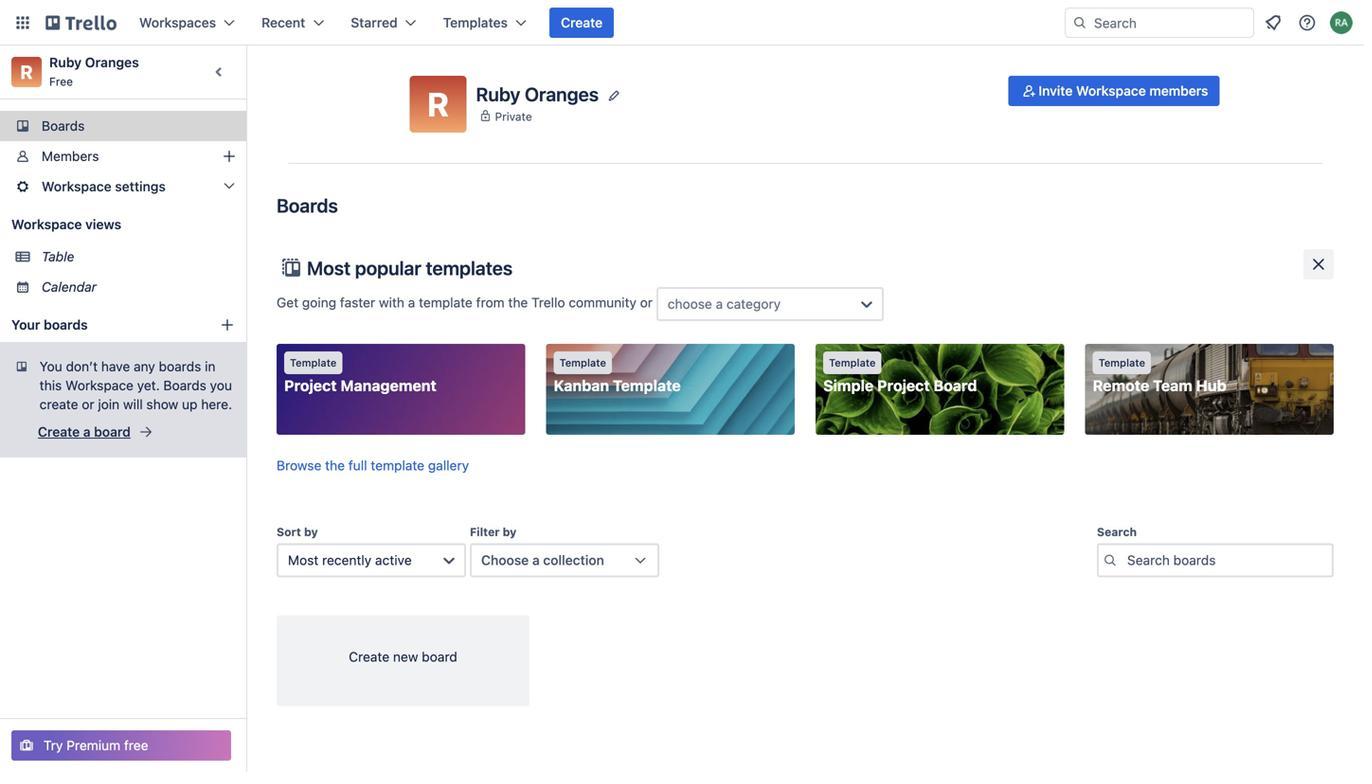 Task type: locate. For each thing, give the bounding box(es) containing it.
0 horizontal spatial ruby
[[49, 55, 82, 70]]

0 horizontal spatial or
[[82, 397, 94, 412]]

1 project from the left
[[284, 377, 337, 395]]

0 vertical spatial r
[[20, 61, 33, 83]]

0 horizontal spatial boards
[[42, 118, 85, 134]]

1 vertical spatial board
[[422, 649, 458, 665]]

most
[[307, 257, 351, 279], [288, 552, 319, 568]]

workspace inside dropdown button
[[42, 179, 112, 194]]

private
[[495, 110, 532, 123]]

1 vertical spatial template
[[371, 458, 425, 473]]

starred
[[351, 15, 398, 30]]

1 horizontal spatial create
[[349, 649, 390, 665]]

project
[[284, 377, 337, 395], [878, 377, 930, 395]]

most down the sort by
[[288, 552, 319, 568]]

ruby oranges free
[[49, 55, 139, 88]]

0 vertical spatial the
[[508, 295, 528, 311]]

oranges inside ruby oranges free
[[85, 55, 139, 70]]

r inside "link"
[[20, 61, 33, 83]]

1 horizontal spatial boards
[[159, 359, 201, 374]]

create for create new board
[[349, 649, 390, 665]]

1 vertical spatial oranges
[[525, 83, 599, 105]]

template up simple
[[830, 357, 876, 369]]

1 horizontal spatial project
[[878, 377, 930, 395]]

the right from
[[508, 295, 528, 311]]

template inside the template simple project board
[[830, 357, 876, 369]]

ruby up private
[[476, 83, 521, 105]]

0 notifications image
[[1263, 11, 1285, 34]]

0 horizontal spatial boards
[[44, 317, 88, 333]]

by for filter by
[[503, 525, 517, 539]]

1 vertical spatial most
[[288, 552, 319, 568]]

most for most popular templates
[[307, 257, 351, 279]]

template
[[290, 357, 337, 369], [560, 357, 607, 369], [830, 357, 876, 369], [1099, 357, 1146, 369], [613, 377, 681, 395]]

create left new
[[349, 649, 390, 665]]

template for kanban
[[560, 357, 607, 369]]

choose
[[668, 296, 713, 312]]

1 horizontal spatial ruby
[[476, 83, 521, 105]]

or left choose
[[640, 295, 653, 311]]

workspace
[[1077, 83, 1147, 99], [42, 179, 112, 194], [11, 217, 82, 232], [65, 378, 134, 393]]

2 horizontal spatial create
[[561, 15, 603, 30]]

project left "management"
[[284, 377, 337, 395]]

oranges down back to home image at the top left
[[85, 55, 139, 70]]

members
[[42, 148, 99, 164]]

board down join on the left bottom of page
[[94, 424, 131, 440]]

boards down calendar
[[44, 317, 88, 333]]

1 horizontal spatial oranges
[[525, 83, 599, 105]]

0 horizontal spatial project
[[284, 377, 337, 395]]

choose a collection
[[482, 552, 605, 568]]

template for project
[[290, 357, 337, 369]]

template up the remote
[[1099, 357, 1146, 369]]

template right the kanban
[[613, 377, 681, 395]]

community
[[569, 295, 637, 311]]

1 horizontal spatial board
[[422, 649, 458, 665]]

ruby inside ruby oranges free
[[49, 55, 82, 70]]

most for most recently active
[[288, 552, 319, 568]]

workspace settings button
[[0, 172, 246, 202]]

1 vertical spatial the
[[325, 458, 345, 473]]

create inside primary element
[[561, 15, 603, 30]]

project inside the template project management
[[284, 377, 337, 395]]

free
[[124, 738, 148, 754]]

create button
[[550, 8, 614, 38]]

templates
[[443, 15, 508, 30]]

0 vertical spatial template
[[419, 295, 473, 311]]

0 horizontal spatial oranges
[[85, 55, 139, 70]]

search
[[1098, 525, 1138, 539]]

here.
[[201, 397, 232, 412]]

1 vertical spatial boards
[[159, 359, 201, 374]]

table
[[42, 249, 74, 264]]

workspaces
[[139, 15, 216, 30]]

a
[[408, 295, 415, 311], [716, 296, 723, 312], [83, 424, 91, 440], [533, 552, 540, 568]]

0 horizontal spatial r
[[20, 61, 33, 83]]

create up ruby oranges
[[561, 15, 603, 30]]

template
[[419, 295, 473, 311], [371, 458, 425, 473]]

or left join on the left bottom of page
[[82, 397, 94, 412]]

a for choose a category
[[716, 296, 723, 312]]

2 vertical spatial create
[[349, 649, 390, 665]]

r left "free"
[[20, 61, 33, 83]]

create
[[40, 397, 78, 412]]

workspace up join on the left bottom of page
[[65, 378, 134, 393]]

0 vertical spatial oranges
[[85, 55, 139, 70]]

a for create a board
[[83, 424, 91, 440]]

template inside the template project management
[[290, 357, 337, 369]]

board for create new board
[[422, 649, 458, 665]]

filter by
[[470, 525, 517, 539]]

1 vertical spatial boards
[[277, 194, 338, 217]]

gallery
[[428, 458, 469, 473]]

0 vertical spatial ruby
[[49, 55, 82, 70]]

0 vertical spatial most
[[307, 257, 351, 279]]

0 vertical spatial create
[[561, 15, 603, 30]]

the left the 'full'
[[325, 458, 345, 473]]

project left board at right
[[878, 377, 930, 395]]

most recently active
[[288, 552, 412, 568]]

ruby for ruby oranges free
[[49, 55, 82, 70]]

create for create
[[561, 15, 603, 30]]

popular
[[355, 257, 422, 279]]

you
[[40, 359, 62, 374]]

create down create
[[38, 424, 80, 440]]

recent button
[[250, 8, 336, 38]]

boards
[[44, 317, 88, 333], [159, 359, 201, 374]]

1 horizontal spatial or
[[640, 295, 653, 311]]

templates
[[426, 257, 513, 279]]

try premium free
[[44, 738, 148, 754]]

1 by from the left
[[304, 525, 318, 539]]

r inside button
[[428, 84, 449, 124]]

invite workspace members
[[1039, 83, 1209, 99]]

template remote team hub
[[1094, 357, 1227, 395]]

template down going
[[290, 357, 337, 369]]

by
[[304, 525, 318, 539], [503, 525, 517, 539]]

up
[[182, 397, 198, 412]]

board inside button
[[94, 424, 131, 440]]

boards
[[42, 118, 85, 134], [277, 194, 338, 217], [163, 378, 206, 393]]

workspace right invite
[[1077, 83, 1147, 99]]

1 vertical spatial r
[[428, 84, 449, 124]]

r
[[20, 61, 33, 83], [428, 84, 449, 124]]

hub
[[1197, 377, 1227, 395]]

2 horizontal spatial boards
[[277, 194, 338, 217]]

management
[[341, 377, 437, 395]]

ruby up "free"
[[49, 55, 82, 70]]

template right the 'full'
[[371, 458, 425, 473]]

0 horizontal spatial by
[[304, 525, 318, 539]]

oranges up private
[[525, 83, 599, 105]]

create
[[561, 15, 603, 30], [38, 424, 80, 440], [349, 649, 390, 665]]

or
[[640, 295, 653, 311], [82, 397, 94, 412]]

0 vertical spatial board
[[94, 424, 131, 440]]

the
[[508, 295, 528, 311], [325, 458, 345, 473]]

1 vertical spatial or
[[82, 397, 94, 412]]

0 horizontal spatial the
[[325, 458, 345, 473]]

by right sort
[[304, 525, 318, 539]]

category
[[727, 296, 781, 312]]

workspace down members on the left top of page
[[42, 179, 112, 194]]

your boards with 0 items element
[[11, 314, 210, 336]]

choose a collection button
[[470, 543, 660, 578]]

template up the kanban
[[560, 357, 607, 369]]

2 by from the left
[[503, 525, 517, 539]]

template for simple
[[830, 357, 876, 369]]

0 vertical spatial boards
[[42, 118, 85, 134]]

Search text field
[[1098, 543, 1335, 578]]

1 horizontal spatial the
[[508, 295, 528, 311]]

r left private
[[428, 84, 449, 124]]

back to home image
[[45, 8, 117, 38]]

boards left in
[[159, 359, 201, 374]]

1 horizontal spatial r
[[428, 84, 449, 124]]

0 horizontal spatial create
[[38, 424, 80, 440]]

1 vertical spatial create
[[38, 424, 80, 440]]

board right new
[[422, 649, 458, 665]]

Search field
[[1088, 9, 1254, 37]]

ruby anderson (rubyanderson7) image
[[1331, 11, 1354, 34]]

2 vertical spatial boards
[[163, 378, 206, 393]]

boards link
[[0, 111, 246, 141]]

1 horizontal spatial boards
[[163, 378, 206, 393]]

oranges
[[85, 55, 139, 70], [525, 83, 599, 105]]

0 horizontal spatial board
[[94, 424, 131, 440]]

workspace navigation collapse icon image
[[207, 59, 233, 85]]

from
[[476, 295, 505, 311]]

oranges for ruby oranges
[[525, 83, 599, 105]]

don't
[[66, 359, 98, 374]]

1 vertical spatial ruby
[[476, 83, 521, 105]]

a for choose a collection
[[533, 552, 540, 568]]

most up going
[[307, 257, 351, 279]]

template inside template remote team hub
[[1099, 357, 1146, 369]]

by right filter
[[503, 525, 517, 539]]

template down 'templates'
[[419, 295, 473, 311]]

1 horizontal spatial by
[[503, 525, 517, 539]]

template project management
[[284, 357, 437, 395]]

2 project from the left
[[878, 377, 930, 395]]

board for create a board
[[94, 424, 131, 440]]



Task type: describe. For each thing, give the bounding box(es) containing it.
premium
[[67, 738, 121, 754]]

active
[[375, 552, 412, 568]]

with
[[379, 295, 405, 311]]

create new board
[[349, 649, 458, 665]]

settings
[[115, 179, 166, 194]]

full
[[349, 458, 367, 473]]

create a board button
[[38, 422, 153, 443]]

this
[[40, 378, 62, 393]]

workspace up table
[[11, 217, 82, 232]]

try
[[44, 738, 63, 754]]

you
[[210, 378, 232, 393]]

will
[[123, 397, 143, 412]]

add board image
[[220, 318, 235, 333]]

you don't have any boards in this workspace yet. boards you create or join will show up here.
[[40, 359, 232, 412]]

boards inside you don't have any boards in this workspace yet. boards you create or join will show up here.
[[163, 378, 206, 393]]

boards inside you don't have any boards in this workspace yet. boards you create or join will show up here.
[[159, 359, 201, 374]]

members
[[1150, 83, 1209, 99]]

by for sort by
[[304, 525, 318, 539]]

board
[[934, 377, 978, 395]]

create for create a board
[[38, 424, 80, 440]]

oranges for ruby oranges free
[[85, 55, 139, 70]]

calendar link
[[42, 278, 235, 297]]

boards inside boards link
[[42, 118, 85, 134]]

workspace inside you don't have any boards in this workspace yet. boards you create or join will show up here.
[[65, 378, 134, 393]]

r button
[[410, 76, 467, 133]]

simple
[[824, 377, 874, 395]]

r for r button
[[428, 84, 449, 124]]

ruby oranges link
[[49, 55, 139, 70]]

invite
[[1039, 83, 1073, 99]]

get
[[277, 295, 299, 311]]

going
[[302, 295, 337, 311]]

free
[[49, 75, 73, 88]]

join
[[98, 397, 120, 412]]

0 vertical spatial or
[[640, 295, 653, 311]]

project inside the template simple project board
[[878, 377, 930, 395]]

choose
[[482, 552, 529, 568]]

browse
[[277, 458, 322, 473]]

recently
[[322, 552, 372, 568]]

have
[[101, 359, 130, 374]]

show
[[146, 397, 178, 412]]

create a board
[[38, 424, 131, 440]]

browse the full template gallery
[[277, 458, 469, 473]]

templates button
[[432, 8, 538, 38]]

most popular templates
[[307, 257, 513, 279]]

workspaces button
[[128, 8, 246, 38]]

r link
[[11, 57, 42, 87]]

faster
[[340, 295, 375, 311]]

calendar
[[42, 279, 97, 295]]

your boards
[[11, 317, 88, 333]]

0 vertical spatial boards
[[44, 317, 88, 333]]

in
[[205, 359, 216, 374]]

team
[[1154, 377, 1193, 395]]

get going faster with a template from the trello community or
[[277, 295, 657, 311]]

recent
[[262, 15, 305, 30]]

filter
[[470, 525, 500, 539]]

template simple project board
[[824, 357, 978, 395]]

yet.
[[137, 378, 160, 393]]

trello
[[532, 295, 565, 311]]

template kanban template
[[554, 357, 681, 395]]

any
[[134, 359, 155, 374]]

sm image
[[1020, 82, 1039, 100]]

sort
[[277, 525, 301, 539]]

choose a category
[[668, 296, 781, 312]]

open information menu image
[[1299, 13, 1318, 32]]

workspace views
[[11, 217, 121, 232]]

browse the full template gallery link
[[277, 458, 469, 473]]

members link
[[0, 141, 246, 172]]

primary element
[[0, 0, 1365, 45]]

invite workspace members button
[[1009, 76, 1220, 106]]

template for remote
[[1099, 357, 1146, 369]]

ruby oranges
[[476, 83, 599, 105]]

ruby for ruby oranges
[[476, 83, 521, 105]]

remote
[[1094, 377, 1150, 395]]

starred button
[[340, 8, 428, 38]]

or inside you don't have any boards in this workspace yet. boards you create or join will show up here.
[[82, 397, 94, 412]]

try premium free button
[[11, 731, 231, 761]]

workspace inside button
[[1077, 83, 1147, 99]]

kanban
[[554, 377, 610, 395]]

new
[[393, 649, 418, 665]]

table link
[[42, 247, 235, 266]]

your
[[11, 317, 40, 333]]

collection
[[543, 552, 605, 568]]

r for r "link"
[[20, 61, 33, 83]]

workspace settings
[[42, 179, 166, 194]]

search image
[[1073, 15, 1088, 30]]

views
[[85, 217, 121, 232]]

sort by
[[277, 525, 318, 539]]



Task type: vqa. For each thing, say whether or not it's contained in the screenshot.
the bottom board
yes



